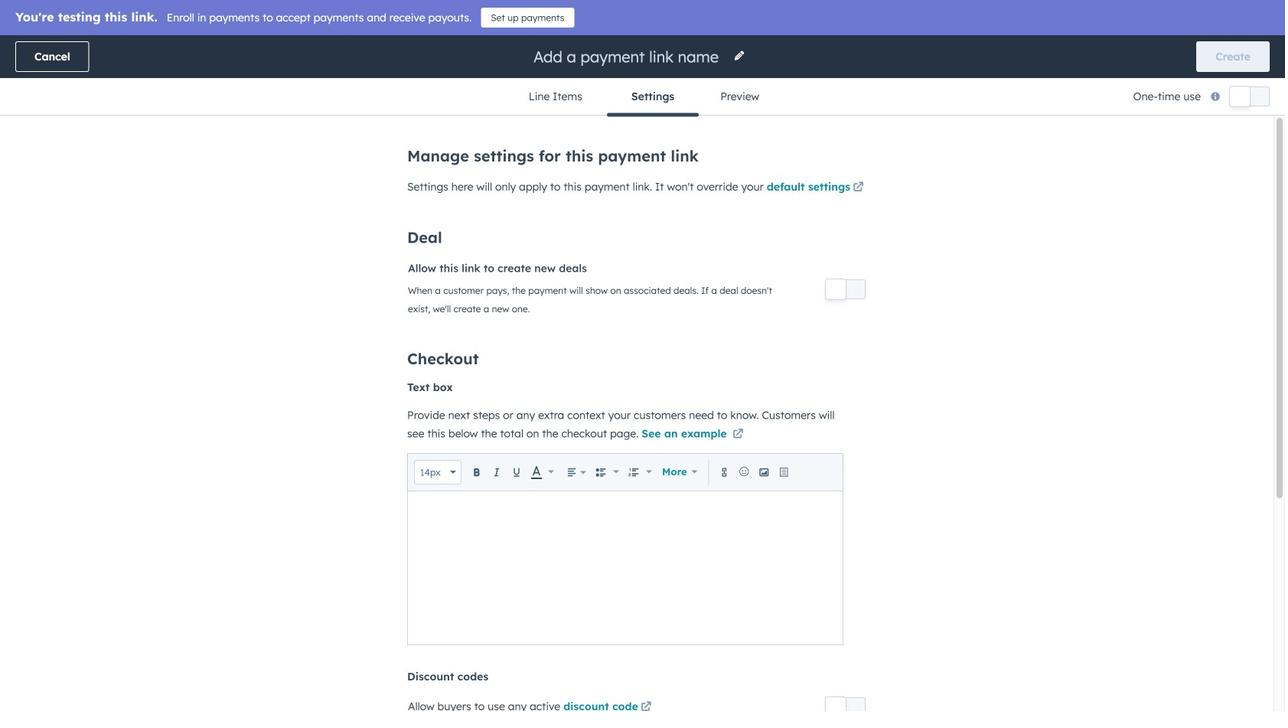 Task type: locate. For each thing, give the bounding box(es) containing it.
group
[[592, 462, 623, 483], [625, 462, 656, 483]]

link opens in a new window image
[[853, 179, 864, 197], [641, 698, 652, 711], [641, 702, 652, 711]]

0 horizontal spatial group
[[592, 462, 623, 483]]

application
[[407, 453, 843, 645]]

Size text field
[[419, 465, 450, 480]]

link opens in a new window image
[[853, 183, 864, 193], [733, 426, 743, 444], [733, 429, 743, 440]]

Search search field
[[37, 146, 343, 177]]

navigation inside page section 'element'
[[504, 78, 781, 117]]

1 group from the left
[[592, 462, 623, 483]]

dialog
[[0, 0, 1285, 711]]

1 horizontal spatial group
[[625, 462, 656, 483]]

column header
[[38, 193, 240, 227], [240, 193, 361, 227], [1050, 193, 1126, 227], [1126, 193, 1248, 227]]

page section element
[[0, 35, 1285, 117]]

navigation
[[504, 78, 781, 117]]



Task type: vqa. For each thing, say whether or not it's contained in the screenshot.
group
yes



Task type: describe. For each thing, give the bounding box(es) containing it.
3 column header from the left
[[1050, 193, 1126, 227]]

Add a payment link name field
[[532, 46, 724, 67]]

1 column header from the left
[[38, 193, 240, 227]]

4 column header from the left
[[1126, 193, 1248, 227]]

2 group from the left
[[625, 462, 656, 483]]

previous page image
[[525, 304, 543, 322]]

2 column header from the left
[[240, 193, 361, 227]]



